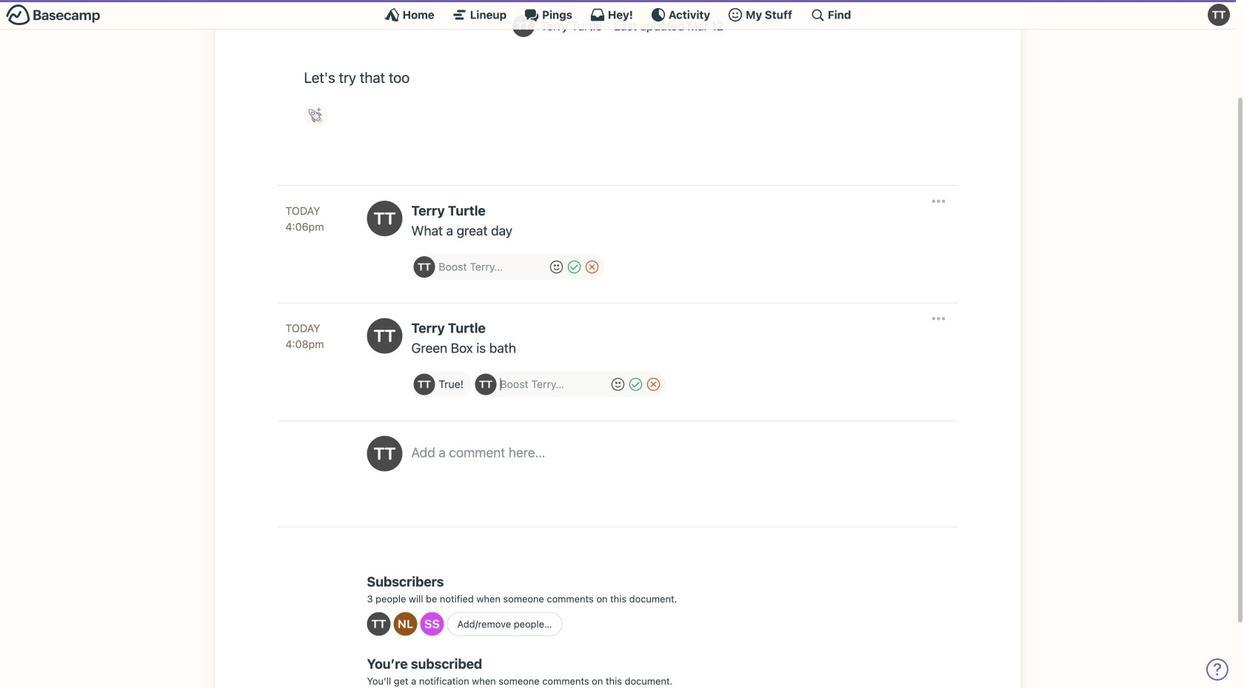 Task type: describe. For each thing, give the bounding box(es) containing it.
1 vertical spatial submit submit
[[626, 376, 646, 393]]

terry turtle image for add a boost element corresponding to bottom submit submit
[[475, 374, 497, 395]]

today element for 4:08pm element
[[286, 321, 320, 337]]

4:06pm element
[[286, 220, 324, 233]]

0 horizontal spatial submit submit
[[564, 258, 585, 276]]

terry turtle image for add a boost element related to submit submit to the left
[[414, 256, 435, 278]]

mar 12 element
[[688, 20, 724, 33]]



Task type: locate. For each thing, give the bounding box(es) containing it.
main element
[[0, 0, 1236, 30]]

0 vertical spatial today element
[[286, 203, 320, 219]]

add a boost element for submit submit to the left
[[414, 256, 546, 278]]

terry turtle image
[[367, 201, 403, 236], [414, 256, 435, 278], [367, 318, 403, 354], [414, 374, 435, 395], [475, 374, 497, 395]]

today element
[[286, 203, 320, 219], [286, 321, 320, 337]]

terry turtle image inside terry t. boosted the comment with 'true!' element
[[414, 374, 435, 395]]

switch accounts image
[[6, 4, 101, 27]]

1 vertical spatial add a boost element
[[475, 374, 608, 395]]

Submit submit
[[564, 258, 585, 276], [626, 376, 646, 393]]

0 vertical spatial submit submit
[[564, 258, 585, 276]]

1 vertical spatial boost terry… text field
[[500, 374, 608, 395]]

1 today element from the top
[[286, 203, 320, 219]]

natalie lubich image
[[394, 612, 417, 636]]

boost terry… text field for add a boost element related to submit submit to the left
[[439, 256, 546, 278]]

terry turtle image
[[1208, 4, 1231, 26], [513, 15, 535, 37], [367, 436, 403, 471], [367, 612, 391, 636]]

0 vertical spatial boost terry… text field
[[439, 256, 546, 278]]

boost terry… text field for add a boost element corresponding to bottom submit submit
[[500, 374, 608, 395]]

0 vertical spatial add a boost element
[[414, 256, 546, 278]]

Boost Terry… text field
[[439, 256, 546, 278], [500, 374, 608, 395]]

terry t. boosted the comment with 'true!' element
[[412, 372, 472, 397]]

1 horizontal spatial submit submit
[[626, 376, 646, 393]]

today element up 4:08pm element
[[286, 321, 320, 337]]

4:08pm element
[[286, 338, 324, 351]]

today element up 4:06pm element
[[286, 203, 320, 219]]

terry turtle image inside main element
[[1208, 4, 1231, 26]]

add a boost element for bottom submit submit
[[475, 374, 608, 395]]

2 today element from the top
[[286, 321, 320, 337]]

keyboard shortcut: ⌘ + / image
[[810, 7, 825, 22]]

terry turtle image for terry t. boosted the comment with 'true!' element
[[414, 374, 435, 395]]

sarah silvers image
[[420, 612, 444, 636]]

today element for 4:06pm element
[[286, 203, 320, 219]]

1 vertical spatial today element
[[286, 321, 320, 337]]

add a boost element
[[414, 256, 546, 278], [475, 374, 608, 395]]



Task type: vqa. For each thing, say whether or not it's contained in the screenshot.
the topmost submit Submit
yes



